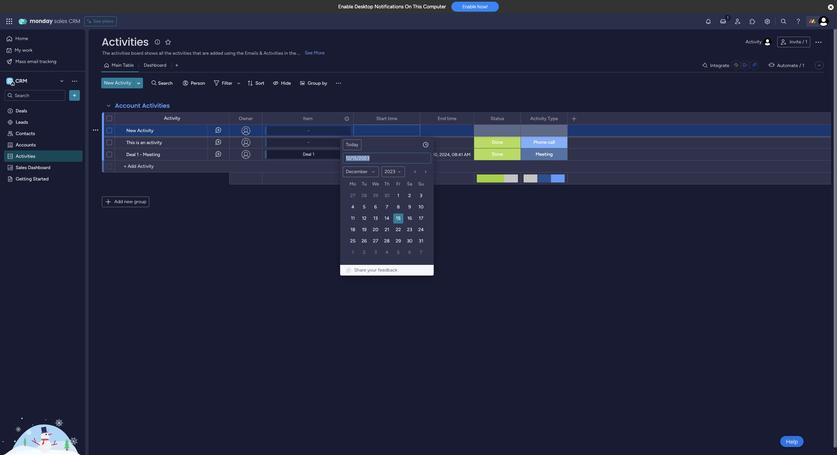 Task type: describe. For each thing, give the bounding box(es) containing it.
see more link
[[304, 50, 326, 56]]

are
[[202, 50, 209, 56]]

phone call
[[534, 140, 555, 145]]

/ for invite
[[803, 39, 805, 45]]

activity inside field
[[531, 116, 547, 122]]

tracking
[[39, 59, 56, 64]]

1 vertical spatial 5 button
[[393, 248, 404, 258]]

21
[[385, 227, 389, 233]]

3 for leftmost 3 button
[[374, 250, 377, 256]]

18 button
[[348, 225, 358, 235]]

that
[[193, 50, 201, 56]]

Search in workspace field
[[14, 92, 56, 99]]

column information image
[[344, 116, 350, 122]]

03:00
[[391, 140, 403, 145]]

group by
[[308, 80, 327, 86]]

the
[[102, 50, 110, 56]]

workspace options image
[[71, 78, 78, 84]]

23
[[407, 227, 412, 233]]

workspace selection element
[[6, 77, 28, 86]]

0 vertical spatial 5 button
[[359, 203, 369, 213]]

jun 23, 2022, 03:00 am
[[364, 140, 410, 145]]

enable for enable desktop notifications on this computer
[[338, 4, 353, 10]]

29 for the bottommost 29 button
[[396, 239, 401, 244]]

main table
[[112, 63, 134, 68]]

1 horizontal spatial 27 button
[[371, 237, 381, 247]]

deals
[[16, 108, 27, 114]]

1 horizontal spatial 30 button
[[405, 237, 415, 247]]

27 for the top 27 button
[[350, 193, 356, 199]]

nov 10, 2024, 08:11 am
[[364, 152, 410, 157]]

27 for 27 button to the right
[[373, 239, 378, 244]]

row group containing 27
[[347, 191, 427, 259]]

lottie animation image
[[0, 388, 85, 456]]

person
[[191, 80, 205, 86]]

your
[[368, 268, 377, 273]]

my work button
[[4, 45, 72, 56]]

enable now! button
[[452, 2, 499, 12]]

1 vertical spatial 7
[[420, 250, 422, 256]]

account
[[115, 102, 141, 110]]

autopilot image
[[769, 61, 775, 69]]

activities inside field
[[142, 102, 170, 110]]

1 horizontal spatial options image
[[558, 113, 563, 125]]

1 vertical spatial 29 button
[[393, 237, 404, 247]]

c
[[8, 78, 11, 84]]

contacts
[[16, 131, 35, 136]]

08:41
[[452, 152, 463, 157]]

0 horizontal spatial 2 button
[[359, 248, 369, 258]]

grid containing mo
[[347, 181, 427, 259]]

deal for deal 1 - meeting
[[126, 152, 136, 158]]

9 button
[[405, 203, 415, 213]]

apps image
[[750, 18, 756, 25]]

friday element
[[393, 181, 404, 191]]

my work
[[15, 47, 32, 53]]

0 horizontal spatial 6 button
[[371, 203, 381, 213]]

1 horizontal spatial 6 button
[[405, 248, 415, 258]]

dapulse integrations image
[[703, 63, 708, 68]]

dashboard inside list box
[[28, 165, 50, 170]]

getting
[[16, 176, 32, 182]]

20 button
[[371, 225, 381, 235]]

help
[[786, 439, 798, 446]]

sales
[[16, 165, 27, 170]]

sunday element
[[416, 181, 427, 191]]

2 vertical spatial -
[[140, 152, 142, 158]]

plans
[[102, 18, 114, 24]]

deal 1
[[303, 152, 314, 157]]

0 vertical spatial 27 button
[[348, 191, 358, 201]]

started
[[33, 176, 49, 182]]

0 vertical spatial -
[[308, 128, 310, 133]]

20
[[373, 227, 379, 233]]

new inside button
[[104, 80, 114, 86]]

11 button
[[348, 214, 358, 224]]

9
[[409, 205, 411, 210]]

activities inside list box
[[16, 153, 35, 159]]

accounts
[[16, 142, 36, 148]]

activity type
[[531, 116, 558, 122]]

16
[[408, 216, 412, 222]]

public dashboard image
[[7, 164, 13, 171]]

add new group
[[114, 199, 146, 205]]

8 button
[[393, 203, 404, 213]]

6 for the leftmost 6 button
[[374, 205, 377, 210]]

arrow down image
[[235, 79, 243, 87]]

2024, for 08:41
[[440, 152, 451, 157]]

sa
[[407, 182, 412, 187]]

list box containing deals
[[0, 104, 85, 275]]

menu image
[[335, 80, 342, 87]]

su
[[418, 182, 424, 187]]

0 vertical spatial 3 button
[[416, 191, 426, 201]]

0 horizontal spatial 3 button
[[371, 248, 381, 258]]

Activities field
[[100, 34, 150, 49]]

mass email tracking
[[15, 59, 56, 64]]

tu
[[362, 182, 367, 187]]

1 vertical spatial 5
[[397, 250, 400, 256]]

activity inside button
[[115, 80, 131, 86]]

new
[[124, 199, 133, 205]]

am for jun 23, 2022, 03:00 am
[[404, 140, 410, 145]]

0 horizontal spatial 7 button
[[382, 203, 392, 213]]

select product image
[[6, 18, 13, 25]]

Start time field
[[375, 115, 399, 123]]

angle down image
[[137, 81, 140, 86]]

13 button
[[371, 214, 381, 224]]

saturday element
[[404, 181, 416, 191]]

sales
[[54, 17, 67, 25]]

owner
[[239, 116, 253, 122]]

1 horizontal spatial 30
[[407, 239, 413, 244]]

account activities
[[115, 102, 170, 110]]

integrate
[[710, 63, 730, 68]]

0 vertical spatial 30 button
[[382, 191, 392, 201]]

more
[[314, 50, 325, 56]]

0 horizontal spatial meeting
[[143, 152, 160, 158]]

14
[[385, 216, 390, 222]]

today button
[[343, 140, 362, 150]]

thursday element
[[381, 181, 393, 191]]

1 vertical spatial 4 button
[[382, 248, 392, 258]]

mo
[[350, 182, 356, 187]]

group
[[308, 80, 321, 86]]

monday element
[[347, 181, 359, 191]]

deal 1 - meeting
[[126, 152, 160, 158]]

invite / 1
[[790, 39, 808, 45]]

26 button
[[359, 237, 369, 247]]

0 vertical spatial 28
[[362, 193, 367, 199]]

Activity Type field
[[529, 115, 560, 123]]

start
[[377, 116, 387, 122]]

1 vertical spatial 28 button
[[382, 237, 392, 247]]

1 done from the top
[[492, 140, 503, 145]]

10
[[419, 205, 424, 210]]

1 horizontal spatial meeting
[[536, 152, 553, 157]]

v2 search image
[[152, 79, 156, 87]]

0 vertical spatial 5
[[363, 205, 366, 210]]

14 button
[[382, 214, 392, 224]]

activities up "board"
[[102, 34, 149, 49]]

show board description image
[[153, 39, 161, 45]]

see plans
[[93, 18, 114, 24]]

share
[[354, 268, 366, 273]]

group by button
[[297, 78, 331, 89]]

29 for leftmost 29 button
[[373, 193, 378, 199]]

emails settings image
[[764, 18, 771, 25]]

dashboard button
[[139, 60, 171, 71]]

search everything image
[[781, 18, 787, 25]]

invite members image
[[735, 18, 741, 25]]

19 button
[[359, 225, 369, 235]]

Status field
[[489, 115, 506, 123]]

1 inside button
[[806, 39, 808, 45]]

enable desktop notifications on this computer
[[338, 4, 446, 10]]

call
[[548, 140, 555, 145]]

&
[[259, 50, 262, 56]]

home
[[15, 36, 28, 41]]

nov for nov 10, 2024, 08:11 am
[[364, 152, 372, 157]]

2 activities from the left
[[173, 50, 192, 56]]

0 horizontal spatial 2
[[363, 250, 366, 256]]

notifications
[[375, 4, 404, 10]]



Task type: vqa. For each thing, say whether or not it's contained in the screenshot.
30 button to the top
yes



Task type: locate. For each thing, give the bounding box(es) containing it.
0 vertical spatial done
[[492, 140, 503, 145]]

End time field
[[436, 115, 458, 123]]

1 horizontal spatial activities
[[173, 50, 192, 56]]

meeting down activity
[[143, 152, 160, 158]]

0 horizontal spatial crm
[[15, 78, 27, 84]]

add to favorites image
[[165, 39, 171, 45]]

add time image
[[423, 142, 429, 148]]

29 button down 22 button
[[393, 237, 404, 247]]

4 button up feedback
[[382, 248, 392, 258]]

activities up add view image on the top
[[173, 50, 192, 56]]

27 button down monday element at the top of page
[[348, 191, 358, 201]]

7 button down 31 button
[[416, 248, 426, 258]]

1 button
[[393, 191, 404, 201], [348, 248, 358, 258]]

1 horizontal spatial 7
[[420, 250, 422, 256]]

0 horizontal spatial 3
[[374, 250, 377, 256]]

main
[[112, 63, 122, 68]]

activities up main table 'button'
[[111, 50, 130, 56]]

4 button up 11
[[348, 203, 358, 213]]

0 vertical spatial new activity
[[104, 80, 131, 86]]

this
[[413, 4, 422, 10], [126, 140, 135, 146]]

- up 'deal 1'
[[308, 140, 310, 145]]

1 deal from the left
[[126, 152, 136, 158]]

feedback
[[378, 268, 397, 273]]

0 horizontal spatial 28
[[362, 193, 367, 199]]

hide button
[[271, 78, 295, 89]]

6 button up 13
[[371, 203, 381, 213]]

am right 08:11
[[403, 152, 410, 157]]

2 the from the left
[[237, 50, 244, 56]]

0 vertical spatial 6 button
[[371, 203, 381, 213]]

5 button
[[359, 203, 369, 213], [393, 248, 404, 258]]

0 vertical spatial this
[[413, 4, 422, 10]]

13
[[374, 216, 378, 222]]

1 horizontal spatial new
[[126, 128, 136, 134]]

0 vertical spatial 29
[[373, 193, 378, 199]]

1 vertical spatial 29
[[396, 239, 401, 244]]

activities
[[102, 34, 149, 49], [264, 50, 283, 56], [142, 102, 170, 110], [16, 153, 35, 159]]

4 up 11
[[352, 205, 354, 210]]

1 horizontal spatial 2024,
[[440, 152, 451, 157]]

main table button
[[101, 60, 139, 71]]

1 horizontal spatial 10,
[[433, 152, 439, 157]]

december
[[346, 169, 368, 175]]

board
[[131, 50, 143, 56]]

0 horizontal spatial this
[[126, 140, 135, 146]]

1 2024, from the left
[[380, 152, 391, 157]]

crm inside workspace selection element
[[15, 78, 27, 84]]

10 button
[[416, 203, 426, 213]]

am right the 03:00
[[404, 140, 410, 145]]

0 horizontal spatial 10,
[[373, 152, 379, 157]]

18
[[351, 227, 355, 233]]

am right the 08:41
[[464, 152, 471, 157]]

30 button
[[382, 191, 392, 201], [405, 237, 415, 247]]

activity up this is an activity
[[137, 128, 154, 134]]

new up is
[[126, 128, 136, 134]]

31
[[419, 239, 423, 244]]

1 vertical spatial 7 button
[[416, 248, 426, 258]]

activity down the account activities field
[[164, 116, 180, 121]]

0 vertical spatial dashboard
[[144, 63, 166, 68]]

1 horizontal spatial 5 button
[[393, 248, 404, 258]]

0 vertical spatial 30
[[384, 193, 390, 199]]

2024, left the 08:41
[[440, 152, 451, 157]]

workspace image
[[6, 78, 13, 85]]

Item field
[[301, 115, 314, 123]]

1 horizontal spatial 3
[[420, 193, 423, 199]]

1 button down '25' button at left bottom
[[348, 248, 358, 258]]

enable left desktop
[[338, 4, 353, 10]]

30 down 23 button
[[407, 239, 413, 244]]

done
[[492, 140, 503, 145], [492, 152, 503, 157]]

1 button down friday element
[[393, 191, 404, 201]]

this right "on"
[[413, 4, 422, 10]]

0 horizontal spatial 29 button
[[371, 191, 381, 201]]

activity left angle down icon
[[115, 80, 131, 86]]

0 horizontal spatial 30 button
[[382, 191, 392, 201]]

30 down thursday element
[[384, 193, 390, 199]]

22
[[396, 227, 401, 233]]

activities down accounts
[[16, 153, 35, 159]]

time inside field
[[388, 116, 397, 122]]

0 vertical spatial 4
[[352, 205, 354, 210]]

1 vertical spatial 27 button
[[371, 237, 381, 247]]

see for see plans
[[93, 18, 101, 24]]

0 vertical spatial new
[[104, 80, 114, 86]]

1 vertical spatial 2
[[363, 250, 366, 256]]

nov for nov 10, 2024, 08:41 am
[[424, 152, 432, 157]]

1 vertical spatial this
[[126, 140, 135, 146]]

1 horizontal spatial 3 button
[[416, 191, 426, 201]]

new activity
[[104, 80, 131, 86], [126, 128, 154, 134]]

0 vertical spatial 28 button
[[359, 191, 369, 201]]

share your feedback
[[354, 268, 397, 273]]

options image right type
[[558, 113, 563, 125]]

table
[[123, 63, 134, 68]]

1 10, from the left
[[373, 152, 379, 157]]

time
[[388, 116, 397, 122], [447, 116, 457, 122]]

lottie animation element
[[0, 388, 85, 456]]

enable inside button
[[463, 4, 476, 9]]

see for see more
[[305, 50, 313, 56]]

invite
[[790, 39, 802, 45]]

time right the "start" on the left of the page
[[388, 116, 397, 122]]

5 button up feedback
[[393, 248, 404, 258]]

1 activities from the left
[[111, 50, 130, 56]]

am for nov 10, 2024, 08:11 am
[[403, 152, 410, 157]]

1 vertical spatial dashboard
[[28, 165, 50, 170]]

2 button down saturday element
[[405, 191, 415, 201]]

27 down monday element at the top of page
[[350, 193, 356, 199]]

2024, left 08:11
[[380, 152, 391, 157]]

2 nov from the left
[[424, 152, 432, 157]]

filter
[[222, 80, 232, 86]]

3 the from the left
[[289, 50, 296, 56]]

0 vertical spatial see
[[93, 18, 101, 24]]

tuesday element
[[359, 181, 370, 191]]

work
[[22, 47, 32, 53]]

2 down saturday element
[[409, 193, 411, 199]]

public board image
[[7, 176, 13, 182]]

1 the from the left
[[165, 50, 172, 56]]

christina overa image
[[819, 16, 829, 27]]

1 horizontal spatial 28 button
[[382, 237, 392, 247]]

1 horizontal spatial 27
[[373, 239, 378, 244]]

2 button down 26 "button"
[[359, 248, 369, 258]]

the right all
[[165, 50, 172, 56]]

new activity inside button
[[104, 80, 131, 86]]

by
[[322, 80, 327, 86]]

nov down add time image
[[424, 152, 432, 157]]

add view image
[[175, 63, 178, 68]]

home button
[[4, 33, 72, 44]]

the right "using"
[[237, 50, 244, 56]]

automate / 1
[[778, 63, 805, 68]]

desktop
[[355, 4, 373, 10]]

crm right workspace image
[[15, 78, 27, 84]]

2 done from the top
[[492, 152, 503, 157]]

Search field
[[156, 79, 177, 88]]

activities
[[111, 50, 130, 56], [173, 50, 192, 56]]

/ inside button
[[803, 39, 805, 45]]

next image
[[423, 169, 429, 175]]

0 horizontal spatial see
[[93, 18, 101, 24]]

1 vertical spatial new
[[126, 128, 136, 134]]

options image
[[71, 92, 78, 99], [558, 113, 563, 125]]

1 vertical spatial 30
[[407, 239, 413, 244]]

0 vertical spatial crm
[[69, 17, 80, 25]]

dashboard down shows
[[144, 63, 166, 68]]

5 button up 12
[[359, 203, 369, 213]]

activity
[[746, 39, 762, 45], [115, 80, 131, 86], [164, 116, 180, 121], [531, 116, 547, 122], [137, 128, 154, 134]]

2023 button
[[382, 167, 405, 178]]

6 for the right 6 button
[[409, 250, 411, 256]]

- down item field
[[308, 128, 310, 133]]

activity inside popup button
[[746, 39, 762, 45]]

0 horizontal spatial 4
[[352, 205, 354, 210]]

2022,
[[379, 140, 390, 145]]

1 horizontal spatial see
[[305, 50, 313, 56]]

10, left the 08:41
[[433, 152, 439, 157]]

see more
[[305, 50, 325, 56]]

1 horizontal spatial crm
[[69, 17, 80, 25]]

time right the end
[[447, 116, 457, 122]]

see left more
[[305, 50, 313, 56]]

3 button up share your feedback
[[371, 248, 381, 258]]

activity button
[[743, 37, 775, 47]]

nov 10, 2024, 08:41 am
[[424, 152, 471, 157]]

/ right invite
[[803, 39, 805, 45]]

27 button down 20 button in the left of the page
[[371, 237, 381, 247]]

2023
[[385, 169, 396, 175]]

2024, for 08:11
[[380, 152, 391, 157]]

collapse board header image
[[817, 63, 822, 68]]

30 button left 31 button
[[405, 237, 415, 247]]

share your feedback link
[[346, 267, 429, 274]]

fr
[[396, 182, 401, 187]]

1 vertical spatial crm
[[15, 78, 27, 84]]

0 vertical spatial options image
[[71, 92, 78, 99]]

enable
[[338, 4, 353, 10], [463, 4, 476, 9]]

dashboard inside button
[[144, 63, 166, 68]]

activities down v2 search image
[[142, 102, 170, 110]]

inbox image
[[720, 18, 727, 25]]

1 horizontal spatial this
[[413, 4, 422, 10]]

meeting down phone call
[[536, 152, 553, 157]]

08:11
[[392, 152, 402, 157]]

2 time from the left
[[447, 116, 457, 122]]

enable now!
[[463, 4, 488, 9]]

1 horizontal spatial time
[[447, 116, 457, 122]]

7 left 8
[[386, 205, 388, 210]]

0 horizontal spatial the
[[165, 50, 172, 56]]

phone
[[534, 140, 547, 145]]

22 button
[[393, 225, 404, 235]]

hide
[[281, 80, 291, 86]]

person button
[[180, 78, 209, 89]]

see inside button
[[93, 18, 101, 24]]

0 vertical spatial 7
[[386, 205, 388, 210]]

1 vertical spatial -
[[308, 140, 310, 145]]

crm right sales
[[69, 17, 80, 25]]

list box
[[0, 104, 85, 275]]

0 horizontal spatial 6
[[374, 205, 377, 210]]

am
[[404, 140, 410, 145], [403, 152, 410, 157], [464, 152, 471, 157]]

29
[[373, 193, 378, 199], [396, 239, 401, 244]]

0 horizontal spatial enable
[[338, 4, 353, 10]]

1 vertical spatial 1 button
[[348, 248, 358, 258]]

10, for nov 10, 2024, 08:41 am
[[433, 152, 439, 157]]

5 up feedback
[[397, 250, 400, 256]]

filter button
[[211, 78, 243, 89]]

1 vertical spatial 30 button
[[405, 237, 415, 247]]

new activity button
[[101, 78, 134, 89]]

29 down 22 button
[[396, 239, 401, 244]]

dapulse close image
[[828, 4, 834, 11]]

23 button
[[405, 225, 415, 235]]

enable left now!
[[463, 4, 476, 9]]

december button
[[343, 167, 379, 178]]

grid
[[347, 181, 427, 259]]

leads
[[16, 119, 28, 125]]

0 horizontal spatial 29
[[373, 193, 378, 199]]

29 down wednesday element
[[373, 193, 378, 199]]

-
[[308, 128, 310, 133], [308, 140, 310, 145], [140, 152, 142, 158]]

dashboard up started
[[28, 165, 50, 170]]

time for end time
[[447, 116, 457, 122]]

12 button
[[359, 214, 369, 224]]

1 horizontal spatial 4
[[386, 250, 389, 256]]

4 for leftmost 4 button
[[352, 205, 354, 210]]

sort
[[256, 80, 264, 86]]

1 horizontal spatial 7 button
[[416, 248, 426, 258]]

nov
[[364, 152, 372, 157], [424, 152, 432, 157]]

dashboard
[[144, 63, 166, 68], [28, 165, 50, 170]]

deal for deal 1
[[303, 152, 312, 157]]

time for start time
[[388, 116, 397, 122]]

0 vertical spatial 6
[[374, 205, 377, 210]]

2 2024, from the left
[[440, 152, 451, 157]]

28 button
[[359, 191, 369, 201], [382, 237, 392, 247]]

the right in
[[289, 50, 296, 56]]

1 image
[[725, 14, 731, 21]]

this left is
[[126, 140, 135, 146]]

- down an at the left
[[140, 152, 142, 158]]

0 horizontal spatial 30
[[384, 193, 390, 199]]

10, down 23,
[[373, 152, 379, 157]]

0 vertical spatial 4 button
[[348, 203, 358, 213]]

0 horizontal spatial 27 button
[[348, 191, 358, 201]]

3 for the topmost 3 button
[[420, 193, 423, 199]]

Date field
[[343, 153, 431, 163]]

0 vertical spatial 29 button
[[371, 191, 381, 201]]

0 horizontal spatial 7
[[386, 205, 388, 210]]

2 deal from the left
[[303, 152, 312, 157]]

previous image
[[413, 169, 418, 175]]

28 button down 21 button
[[382, 237, 392, 247]]

1 horizontal spatial 2
[[409, 193, 411, 199]]

7 button up 14
[[382, 203, 392, 213]]

25 button
[[348, 237, 358, 247]]

options image down workspace options image
[[71, 92, 78, 99]]

7 down 31 button
[[420, 250, 422, 256]]

new activity up is
[[126, 128, 154, 134]]

0 horizontal spatial 4 button
[[348, 203, 358, 213]]

options image
[[815, 38, 823, 46], [253, 113, 257, 125], [344, 113, 349, 125], [93, 123, 98, 139]]

am for nov 10, 2024, 08:41 am
[[464, 152, 471, 157]]

6 down 23 button
[[409, 250, 411, 256]]

1 vertical spatial see
[[305, 50, 313, 56]]

0 horizontal spatial 1 button
[[348, 248, 358, 258]]

0 vertical spatial /
[[803, 39, 805, 45]]

crm
[[69, 17, 80, 25], [15, 78, 27, 84]]

28 down the tuesday element
[[362, 193, 367, 199]]

5
[[363, 205, 366, 210], [397, 250, 400, 256]]

3 up share your feedback
[[374, 250, 377, 256]]

1 vertical spatial 27
[[373, 239, 378, 244]]

/ for automate
[[800, 63, 802, 68]]

0 vertical spatial 1 button
[[393, 191, 404, 201]]

2024,
[[380, 152, 391, 157], [440, 152, 451, 157]]

30 button down thursday element
[[382, 191, 392, 201]]

wednesday element
[[370, 181, 381, 191]]

0 horizontal spatial nov
[[364, 152, 372, 157]]

0 vertical spatial 2
[[409, 193, 411, 199]]

/ right automate
[[800, 63, 802, 68]]

activity left type
[[531, 116, 547, 122]]

now!
[[478, 4, 488, 9]]

1 horizontal spatial /
[[803, 39, 805, 45]]

1 vertical spatial 6 button
[[405, 248, 415, 258]]

1 vertical spatial 28
[[384, 239, 390, 244]]

option
[[0, 105, 85, 106]]

today
[[346, 142, 359, 148]]

enable for enable now!
[[463, 4, 476, 9]]

29 button down wednesday element
[[371, 191, 381, 201]]

17 button
[[416, 214, 426, 224]]

activity down 'apps' image
[[746, 39, 762, 45]]

1 horizontal spatial deal
[[303, 152, 312, 157]]

shows
[[145, 50, 158, 56]]

6 up 13
[[374, 205, 377, 210]]

the
[[165, 50, 172, 56], [237, 50, 244, 56], [289, 50, 296, 56]]

27 down 20 button in the left of the page
[[373, 239, 378, 244]]

row group
[[347, 191, 427, 259]]

mass
[[15, 59, 26, 64]]

5 up 12
[[363, 205, 366, 210]]

0 horizontal spatial options image
[[71, 92, 78, 99]]

deal
[[126, 152, 136, 158], [303, 152, 312, 157]]

meeting
[[536, 152, 553, 157], [143, 152, 160, 158]]

add new group button
[[102, 197, 149, 208]]

nov down jun
[[364, 152, 372, 157]]

Account Activities field
[[113, 102, 172, 110]]

6 button down 23 button
[[405, 248, 415, 258]]

monday sales crm
[[30, 17, 80, 25]]

2 horizontal spatial the
[[289, 50, 296, 56]]

is
[[136, 140, 139, 146]]

help image
[[795, 18, 802, 25]]

4 for 4 button to the bottom
[[386, 250, 389, 256]]

26
[[362, 239, 367, 244]]

7
[[386, 205, 388, 210], [420, 250, 422, 256]]

0 horizontal spatial activities
[[111, 50, 130, 56]]

1 horizontal spatial nov
[[424, 152, 432, 157]]

28 down 21 button
[[384, 239, 390, 244]]

3 down sunday element
[[420, 193, 423, 199]]

0 horizontal spatial deal
[[126, 152, 136, 158]]

time inside field
[[447, 116, 457, 122]]

1 horizontal spatial 5
[[397, 250, 400, 256]]

2 down 26 "button"
[[363, 250, 366, 256]]

1 vertical spatial done
[[492, 152, 503, 157]]

item
[[303, 116, 313, 122]]

1 vertical spatial new activity
[[126, 128, 154, 134]]

0 horizontal spatial 5
[[363, 205, 366, 210]]

automate
[[778, 63, 798, 68]]

new activity down main table 'button'
[[104, 80, 131, 86]]

2 10, from the left
[[433, 152, 439, 157]]

4 up feedback
[[386, 250, 389, 256]]

group
[[134, 199, 146, 205]]

1 horizontal spatial 4 button
[[382, 248, 392, 258]]

1 vertical spatial 2 button
[[359, 248, 369, 258]]

3 button down sunday element
[[416, 191, 426, 201]]

new down main
[[104, 80, 114, 86]]

see left plans
[[93, 18, 101, 24]]

28 button down the tuesday element
[[359, 191, 369, 201]]

notifications image
[[705, 18, 712, 25]]

+ Add Activity  text field
[[118, 163, 226, 171]]

activities right &
[[264, 50, 283, 56]]

1 horizontal spatial the
[[237, 50, 244, 56]]

1 time from the left
[[388, 116, 397, 122]]

1 horizontal spatial 2 button
[[405, 191, 415, 201]]

1
[[806, 39, 808, 45], [803, 63, 805, 68], [137, 152, 139, 158], [313, 152, 314, 157], [398, 193, 399, 199], [352, 250, 354, 256]]

1 nov from the left
[[364, 152, 372, 157]]

0 horizontal spatial 2024,
[[380, 152, 391, 157]]

10, for nov 10, 2024, 08:11 am
[[373, 152, 379, 157]]

0 horizontal spatial 28 button
[[359, 191, 369, 201]]

Owner field
[[237, 115, 255, 123]]



